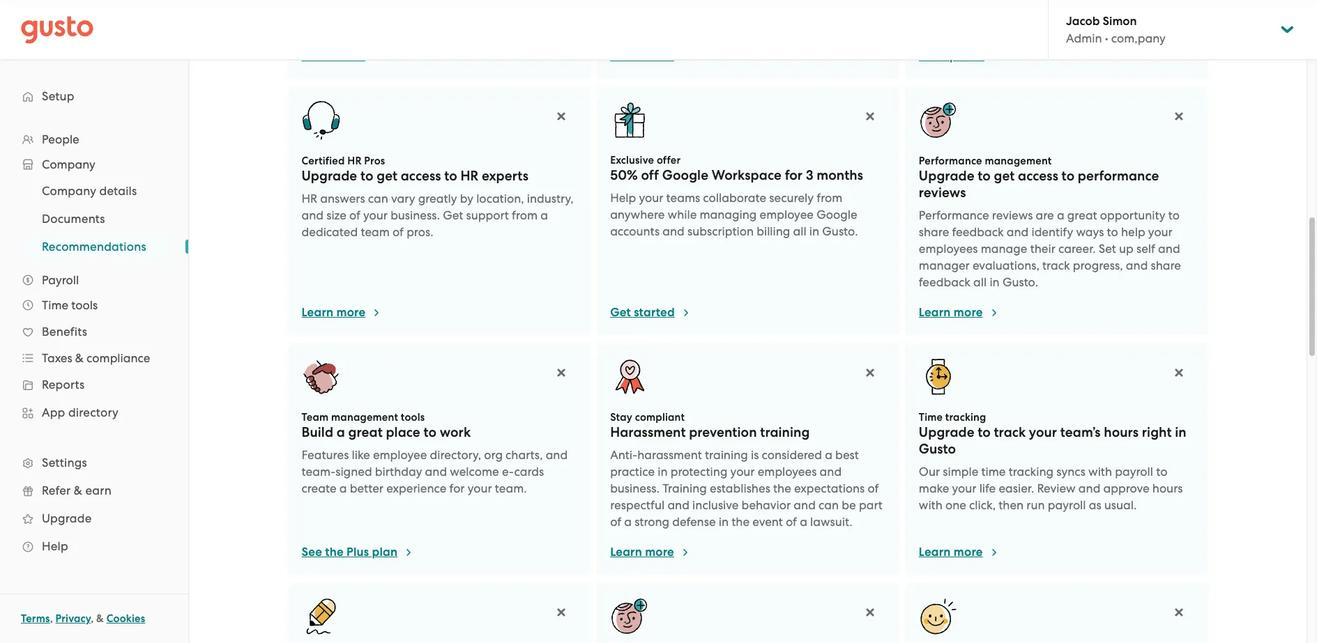 Task type: describe. For each thing, give the bounding box(es) containing it.
reports link
[[14, 373, 174, 398]]

your inside "time tracking upgrade to track your team's hours right in gusto"
[[1030, 425, 1058, 441]]

certified
[[302, 155, 345, 167]]

documents
[[42, 212, 105, 226]]

learn more for upgrade to get access to hr experts
[[302, 306, 366, 320]]

training inside "anti-harassment training is considered a best practice in protecting your employees and business. training establishes the expectations of respectful and inclusive behavior and can be part of a strong defense in the event of a lawsuit."
[[705, 449, 748, 463]]

of up part
[[868, 482, 879, 496]]

simple
[[943, 465, 979, 479]]

approve
[[1104, 482, 1150, 496]]

directory,
[[430, 449, 482, 463]]

compliance
[[87, 352, 150, 366]]

access inside certified hr pros upgrade to get access to hr experts
[[401, 168, 441, 184]]

learn for upgrade to get access to hr experts
[[302, 306, 334, 320]]

setup
[[42, 89, 74, 103]]

payroll button
[[14, 268, 174, 293]]

1 , from the left
[[50, 613, 53, 626]]

life
[[980, 482, 996, 496]]

1 horizontal spatial get
[[611, 306, 631, 320]]

and up expectations
[[820, 465, 842, 479]]

to inside team management tools build a great place to work
[[424, 425, 437, 441]]

help for help
[[42, 540, 68, 554]]

offer
[[657, 154, 681, 167]]

management for great
[[331, 412, 398, 424]]

training inside stay compliant harassment prevention training
[[761, 425, 810, 441]]

3
[[806, 167, 814, 183]]

considered
[[762, 449, 823, 463]]

in inside performance reviews are a great opportunity to share feedback and identify ways to help your employees manage their career. set up self and manager evaluations, track progress, and share feedback all in gusto.
[[990, 276, 1000, 290]]

learn for upgrade to track your team's hours right in gusto
[[919, 546, 951, 560]]

team
[[361, 225, 390, 239]]

access inside performance management upgrade to get access to performance reviews
[[1019, 168, 1059, 184]]

in down inclusive
[[719, 516, 729, 530]]

1 vertical spatial payroll
[[1048, 499, 1087, 513]]

respectful
[[611, 499, 665, 513]]

0 vertical spatial feedback
[[953, 225, 1004, 239]]

see the plus plan
[[302, 546, 398, 560]]

progress,
[[1074, 259, 1124, 273]]

e-
[[502, 465, 514, 479]]

prevention
[[689, 425, 757, 441]]

billing
[[757, 225, 791, 239]]

experience
[[387, 482, 447, 496]]

privacy
[[56, 613, 91, 626]]

to inside our simple time tracking syncs with payroll to make your life easier. review and approve hours with one click, then run payroll as usual.
[[1157, 465, 1168, 479]]

pros
[[364, 155, 385, 167]]

and right charts,
[[546, 449, 568, 463]]

time for time tools
[[42, 299, 68, 313]]

app
[[42, 406, 65, 420]]

vary
[[391, 192, 415, 206]]

admin
[[1067, 31, 1103, 45]]

hr inside hr answers can vary greatly by location, industry, and size of your business. get support from a dedicated team of pros.
[[302, 192, 318, 206]]

compliant
[[635, 412, 685, 424]]

business. inside hr answers can vary greatly by location, industry, and size of your business. get support from a dedicated team of pros.
[[391, 209, 440, 223]]

jacob
[[1067, 14, 1100, 29]]

help your teams collaborate securely from anywhere while managing employee google accounts and subscription billing all in gusto.
[[611, 191, 858, 239]]

hr answers can vary greatly by location, industry, and size of your business. get support from a dedicated team of pros.
[[302, 192, 574, 239]]

•
[[1106, 31, 1109, 45]]

by
[[460, 192, 474, 206]]

performance
[[1079, 168, 1160, 184]]

more for harassment prevention training
[[645, 546, 675, 560]]

can inside hr answers can vary greatly by location, industry, and size of your business. get support from a dedicated team of pros.
[[368, 192, 388, 206]]

are
[[1036, 209, 1055, 223]]

your inside "anti-harassment training is considered a best practice in protecting your employees and business. training establishes the expectations of respectful and inclusive behavior and can be part of a strong defense in the event of a lawsuit."
[[731, 465, 755, 479]]

track inside "time tracking upgrade to track your team's hours right in gusto"
[[995, 425, 1026, 441]]

your inside performance reviews are a great opportunity to share feedback and identify ways to help your employees manage their career. set up self and manager evaluations, track progress, and share feedback all in gusto.
[[1149, 225, 1173, 239]]

gusto
[[919, 442, 957, 458]]

pros.
[[407, 225, 434, 239]]

of down respectful
[[611, 516, 622, 530]]

recommendations link
[[25, 234, 174, 260]]

your inside features like employee directory, org charts, and team-signed birthday and welcome e-cards create a better experience for your team.
[[468, 482, 492, 496]]

make
[[919, 482, 950, 496]]

1 horizontal spatial share
[[1152, 259, 1182, 273]]

their
[[1031, 242, 1056, 256]]

reviews inside performance reviews are a great opportunity to share feedback and identify ways to help your employees manage their career. set up self and manager evaluations, track progress, and share feedback all in gusto.
[[993, 209, 1034, 223]]

0 vertical spatial with
[[1089, 465, 1113, 479]]

event
[[753, 516, 783, 530]]

create
[[302, 482, 337, 496]]

charts,
[[506, 449, 543, 463]]

time tracking upgrade to track your team's hours right in gusto
[[919, 412, 1187, 458]]

and down training
[[668, 499, 690, 513]]

more for upgrade to get access to performance reviews
[[954, 306, 983, 320]]

reports
[[42, 378, 85, 392]]

cards
[[514, 465, 544, 479]]

easier.
[[999, 482, 1035, 496]]

strong
[[635, 516, 670, 530]]

jacob simon admin • com,pany
[[1067, 14, 1166, 45]]

subscription
[[688, 225, 754, 239]]

taxes & compliance
[[42, 352, 150, 366]]

company details link
[[25, 179, 174, 204]]

in inside help your teams collaborate securely from anywhere while managing employee google accounts and subscription billing all in gusto.
[[810, 225, 820, 239]]

great inside team management tools build a great place to work
[[348, 425, 383, 441]]

started
[[634, 306, 675, 320]]

tracking inside our simple time tracking syncs with payroll to make your life easier. review and approve hours with one click, then run payroll as usual.
[[1009, 465, 1054, 479]]

see the plus plan link
[[302, 545, 415, 562]]

1 vertical spatial hr
[[461, 168, 479, 184]]

stay
[[611, 412, 633, 424]]

business. inside "anti-harassment training is considered a best practice in protecting your employees and business. training establishes the expectations of respectful and inclusive behavior and can be part of a strong defense in the event of a lawsuit."
[[611, 482, 660, 496]]

learn more link for upgrade to get access to hr experts
[[302, 305, 383, 322]]

refer
[[42, 484, 71, 498]]

learn more for upgrade to get access to performance reviews
[[919, 306, 983, 320]]

earn
[[85, 484, 112, 498]]

directory
[[68, 406, 119, 420]]

1 horizontal spatial hr
[[348, 155, 362, 167]]

company details
[[42, 184, 137, 198]]

gusto. inside performance reviews are a great opportunity to share feedback and identify ways to help your employees manage their career. set up self and manager evaluations, track progress, and share feedback all in gusto.
[[1003, 276, 1039, 290]]

company button
[[14, 152, 174, 177]]

and inside hr answers can vary greatly by location, industry, and size of your business. get support from a dedicated team of pros.
[[302, 209, 324, 223]]

gusto navigation element
[[0, 60, 188, 583]]

of left pros.
[[393, 225, 404, 239]]

answers
[[320, 192, 365, 206]]

learn more link for upgrade to get access to performance reviews
[[919, 305, 1000, 322]]

harassment
[[611, 425, 686, 441]]

evaluations,
[[973, 259, 1040, 273]]

settings link
[[14, 451, 174, 476]]

employees inside "anti-harassment training is considered a best practice in protecting your employees and business. training establishes the expectations of respectful and inclusive behavior and can be part of a strong defense in the event of a lawsuit."
[[758, 465, 817, 479]]

our simple time tracking syncs with payroll to make your life easier. review and approve hours with one click, then run payroll as usual.
[[919, 465, 1184, 513]]

protecting
[[671, 465, 728, 479]]

syncs
[[1057, 465, 1086, 479]]

performance for feedback
[[919, 209, 990, 223]]

certified hr pros upgrade to get access to hr experts
[[302, 155, 529, 184]]

terms link
[[21, 613, 50, 626]]

more for upgrade to get access to hr experts
[[337, 306, 366, 320]]

options
[[943, 49, 985, 63]]

of right size
[[350, 209, 361, 223]]

details
[[99, 184, 137, 198]]

your inside our simple time tracking syncs with payroll to make your life easier. review and approve hours with one click, then run payroll as usual.
[[953, 482, 977, 496]]

be
[[842, 499, 857, 513]]

build
[[302, 425, 334, 441]]

behavior
[[742, 499, 791, 513]]

location,
[[477, 192, 524, 206]]

terms
[[21, 613, 50, 626]]

2 vertical spatial &
[[96, 613, 104, 626]]

see for see the plus plan
[[302, 546, 322, 560]]

great inside performance reviews are a great opportunity to share feedback and identify ways to help your employees manage their career. set up self and manager evaluations, track progress, and share feedback all in gusto.
[[1068, 209, 1098, 223]]

exclusive offer 50% off google workspace for 3 months
[[611, 154, 864, 183]]

collaborate
[[703, 191, 767, 205]]

see options link
[[919, 48, 1002, 65]]

terms , privacy , & cookies
[[21, 613, 145, 626]]



Task type: vqa. For each thing, say whether or not it's contained in the screenshot.
NY,
no



Task type: locate. For each thing, give the bounding box(es) containing it.
review
[[1038, 482, 1076, 496]]

and down directory,
[[425, 465, 447, 479]]

hours right approve
[[1153, 482, 1184, 496]]

all down evaluations,
[[974, 276, 987, 290]]

for left 3
[[785, 167, 803, 183]]

performance inside performance management upgrade to get access to performance reviews
[[919, 155, 983, 167]]

for inside exclusive offer 50% off google workspace for 3 months
[[785, 167, 803, 183]]

payroll down review
[[1048, 499, 1087, 513]]

a inside performance reviews are a great opportunity to share feedback and identify ways to help your employees manage their career. set up self and manager evaluations, track progress, and share feedback all in gusto.
[[1058, 209, 1065, 223]]

learn for upgrade to get access to performance reviews
[[919, 306, 951, 320]]

feedback down the manager
[[919, 276, 971, 290]]

employee inside help your teams collaborate securely from anywhere while managing employee google accounts and subscription billing all in gusto.
[[760, 208, 814, 222]]

& left earn
[[74, 484, 82, 498]]

business. up pros.
[[391, 209, 440, 223]]

of right event
[[786, 516, 797, 530]]

0 horizontal spatial help
[[42, 540, 68, 554]]

0 vertical spatial gusto.
[[823, 225, 858, 239]]

feedback up manage
[[953, 225, 1004, 239]]

1 horizontal spatial management
[[985, 155, 1052, 167]]

0 vertical spatial company
[[42, 158, 95, 172]]

gusto. down "months"
[[823, 225, 858, 239]]

& for earn
[[74, 484, 82, 498]]

&
[[75, 352, 84, 366], [74, 484, 82, 498], [96, 613, 104, 626]]

set
[[1099, 242, 1117, 256]]

management up are
[[985, 155, 1052, 167]]

learn
[[302, 49, 334, 63], [611, 49, 642, 63], [302, 306, 334, 320], [919, 306, 951, 320], [611, 546, 642, 560], [919, 546, 951, 560]]

a left best
[[825, 449, 833, 463]]

payroll up approve
[[1116, 465, 1154, 479]]

0 horizontal spatial business.
[[391, 209, 440, 223]]

1 vertical spatial all
[[974, 276, 987, 290]]

0 vertical spatial &
[[75, 352, 84, 366]]

1 horizontal spatial ,
[[91, 613, 94, 626]]

0 horizontal spatial payroll
[[1048, 499, 1087, 513]]

0 vertical spatial help
[[611, 191, 636, 205]]

1 vertical spatial with
[[919, 499, 943, 513]]

a inside features like employee directory, org charts, and team-signed birthday and welcome e-cards create a better experience for your team.
[[340, 482, 347, 496]]

support
[[466, 209, 509, 223]]

employees down considered
[[758, 465, 817, 479]]

1 vertical spatial business.
[[611, 482, 660, 496]]

0 vertical spatial can
[[368, 192, 388, 206]]

your down the simple
[[953, 482, 977, 496]]

your down welcome
[[468, 482, 492, 496]]

inclusive
[[693, 499, 739, 513]]

1 vertical spatial can
[[819, 499, 839, 513]]

0 horizontal spatial share
[[919, 225, 950, 239]]

hr up by
[[461, 168, 479, 184]]

1 horizontal spatial all
[[974, 276, 987, 290]]

get started link
[[611, 305, 692, 322]]

0 horizontal spatial get
[[443, 209, 463, 223]]

1 company from the top
[[42, 158, 95, 172]]

team-
[[302, 465, 336, 479]]

in right right
[[1176, 425, 1187, 441]]

1 vertical spatial see
[[302, 546, 322, 560]]

learn more
[[302, 49, 366, 63], [611, 49, 675, 63], [302, 306, 366, 320], [919, 306, 983, 320], [611, 546, 675, 560], [919, 546, 983, 560]]

0 horizontal spatial time
[[42, 299, 68, 313]]

com,pany
[[1112, 31, 1166, 45]]

cookies button
[[107, 611, 145, 628]]

learn for harassment prevention training
[[611, 546, 642, 560]]

hr left pros
[[348, 155, 362, 167]]

training
[[761, 425, 810, 441], [705, 449, 748, 463]]

0 horizontal spatial tracking
[[946, 412, 987, 424]]

get down by
[[443, 209, 463, 223]]

gusto. inside help your teams collaborate securely from anywhere while managing employee google accounts and subscription billing all in gusto.
[[823, 225, 858, 239]]

self
[[1137, 242, 1156, 256]]

1 vertical spatial training
[[705, 449, 748, 463]]

access up greatly
[[401, 168, 441, 184]]

1 horizontal spatial employee
[[760, 208, 814, 222]]

0 vertical spatial tracking
[[946, 412, 987, 424]]

performance inside performance reviews are a great opportunity to share feedback and identify ways to help your employees manage their career. set up self and manager evaluations, track progress, and share feedback all in gusto.
[[919, 209, 990, 223]]

list
[[0, 127, 188, 561], [0, 177, 188, 261]]

2 get from the left
[[995, 168, 1015, 184]]

see left plus
[[302, 546, 322, 560]]

employee inside features like employee directory, org charts, and team-signed birthday and welcome e-cards create a better experience for your team.
[[373, 449, 427, 463]]

place
[[386, 425, 421, 441]]

team
[[302, 412, 329, 424]]

1 vertical spatial employee
[[373, 449, 427, 463]]

manager
[[919, 259, 970, 273]]

0 horizontal spatial training
[[705, 449, 748, 463]]

cookies
[[107, 613, 145, 626]]

, left the privacy link in the left of the page
[[50, 613, 53, 626]]

defense
[[673, 516, 716, 530]]

0 vertical spatial google
[[663, 167, 709, 183]]

identify
[[1032, 225, 1074, 239]]

help up anywhere
[[611, 191, 636, 205]]

0 horizontal spatial tools
[[71, 299, 98, 313]]

management up like
[[331, 412, 398, 424]]

while
[[668, 208, 697, 222]]

1 access from the left
[[401, 168, 441, 184]]

get
[[443, 209, 463, 223], [611, 306, 631, 320]]

people
[[42, 133, 79, 147]]

help for help your teams collaborate securely from anywhere while managing employee google accounts and subscription billing all in gusto.
[[611, 191, 636, 205]]

track down their
[[1043, 259, 1071, 273]]

in down the harassment
[[658, 465, 668, 479]]

0 horizontal spatial employees
[[758, 465, 817, 479]]

0 vertical spatial employee
[[760, 208, 814, 222]]

size
[[327, 209, 347, 223]]

right
[[1143, 425, 1172, 441]]

2 , from the left
[[91, 613, 94, 626]]

track up time
[[995, 425, 1026, 441]]

all right billing
[[794, 225, 807, 239]]

0 vertical spatial all
[[794, 225, 807, 239]]

in inside "time tracking upgrade to track your team's hours right in gusto"
[[1176, 425, 1187, 441]]

tools down payroll dropdown button
[[71, 299, 98, 313]]

1 performance from the top
[[919, 155, 983, 167]]

from
[[817, 191, 843, 205], [512, 209, 538, 223]]

upgrade inside upgrade link
[[42, 512, 92, 526]]

google inside help your teams collaborate securely from anywhere while managing employee google accounts and subscription billing all in gusto.
[[817, 208, 858, 222]]

upgrade inside performance management upgrade to get access to performance reviews
[[919, 168, 975, 184]]

your up self
[[1149, 225, 1173, 239]]

securely
[[770, 191, 814, 205]]

help inside help your teams collaborate securely from anywhere while managing employee google accounts and subscription billing all in gusto.
[[611, 191, 636, 205]]

1 vertical spatial performance
[[919, 209, 990, 223]]

1 horizontal spatial business.
[[611, 482, 660, 496]]

plus
[[347, 546, 369, 560]]

employee up birthday
[[373, 449, 427, 463]]

time
[[42, 299, 68, 313], [919, 412, 943, 424]]

0 vertical spatial track
[[1043, 259, 1071, 273]]

harassment
[[638, 449, 702, 463]]

features like employee directory, org charts, and team-signed birthday and welcome e-cards create a better experience for your team.
[[302, 449, 568, 496]]

& right taxes
[[75, 352, 84, 366]]

google inside exclusive offer 50% off google workspace for 3 months
[[663, 167, 709, 183]]

& for compliance
[[75, 352, 84, 366]]

0 horizontal spatial access
[[401, 168, 441, 184]]

see left options
[[919, 49, 940, 63]]

from inside help your teams collaborate securely from anywhere while managing employee google accounts and subscription billing all in gusto.
[[817, 191, 843, 205]]

0 vertical spatial business.
[[391, 209, 440, 223]]

performance reviews are a great opportunity to share feedback and identify ways to help your employees manage their career. set up self and manager evaluations, track progress, and share feedback all in gusto.
[[919, 209, 1182, 290]]

0 horizontal spatial great
[[348, 425, 383, 441]]

workspace
[[712, 167, 782, 183]]

employee down securely
[[760, 208, 814, 222]]

1 horizontal spatial time
[[919, 412, 943, 424]]

reviews inside performance management upgrade to get access to performance reviews
[[919, 185, 967, 201]]

1 horizontal spatial hours
[[1153, 482, 1184, 496]]

management inside team management tools build a great place to work
[[331, 412, 398, 424]]

1 vertical spatial great
[[348, 425, 383, 441]]

your up anywhere
[[639, 191, 664, 205]]

0 vertical spatial reviews
[[919, 185, 967, 201]]

2 access from the left
[[1019, 168, 1059, 184]]

for down welcome
[[450, 482, 465, 496]]

upgrade inside "time tracking upgrade to track your team's hours right in gusto"
[[919, 425, 975, 441]]

your up establishes
[[731, 465, 755, 479]]

share up the manager
[[919, 225, 950, 239]]

0 vertical spatial hours
[[1105, 425, 1139, 441]]

home image
[[21, 16, 93, 44]]

months
[[817, 167, 864, 183]]

0 horizontal spatial with
[[919, 499, 943, 513]]

best
[[836, 449, 859, 463]]

org
[[484, 449, 503, 463]]

and up manage
[[1007, 225, 1029, 239]]

reviews
[[919, 185, 967, 201], [993, 209, 1034, 223]]

learn more link
[[302, 48, 383, 65], [611, 48, 691, 65], [302, 305, 383, 322], [919, 305, 1000, 322], [611, 545, 691, 562], [919, 545, 1000, 562]]

and down self
[[1127, 259, 1149, 273]]

1 horizontal spatial training
[[761, 425, 810, 441]]

0 vertical spatial share
[[919, 225, 950, 239]]

from down 'location,'
[[512, 209, 538, 223]]

manage
[[981, 242, 1028, 256]]

see for see options
[[919, 49, 940, 63]]

a right are
[[1058, 209, 1065, 223]]

time tools button
[[14, 293, 174, 318]]

run
[[1027, 499, 1046, 513]]

0 vertical spatial great
[[1068, 209, 1098, 223]]

time inside "time tracking upgrade to track your team's hours right in gusto"
[[919, 412, 943, 424]]

and inside help your teams collaborate securely from anywhere while managing employee google accounts and subscription billing all in gusto.
[[663, 225, 685, 239]]

can inside "anti-harassment training is considered a best practice in protecting your employees and business. training establishes the expectations of respectful and inclusive behavior and can be part of a strong defense in the event of a lawsuit."
[[819, 499, 839, 513]]

gusto. down evaluations,
[[1003, 276, 1039, 290]]

people button
[[14, 127, 174, 152]]

1 horizontal spatial tools
[[401, 412, 425, 424]]

help down upgrade link
[[42, 540, 68, 554]]

learn more link for upgrade to track your team's hours right in gusto
[[919, 545, 1000, 562]]

company down people in the left top of the page
[[42, 158, 95, 172]]

your left team's
[[1030, 425, 1058, 441]]

ways
[[1077, 225, 1105, 239]]

off
[[641, 167, 659, 183]]

2 company from the top
[[42, 184, 96, 198]]

settings
[[42, 456, 87, 470]]

help inside list
[[42, 540, 68, 554]]

google down the offer
[[663, 167, 709, 183]]

for inside features like employee directory, org charts, and team-signed birthday and welcome e-cards create a better experience for your team.
[[450, 482, 465, 496]]

and down expectations
[[794, 499, 816, 513]]

company inside dropdown button
[[42, 158, 95, 172]]

0 vertical spatial from
[[817, 191, 843, 205]]

signed
[[336, 465, 372, 479]]

our
[[919, 465, 941, 479]]

like
[[352, 449, 370, 463]]

team's
[[1061, 425, 1101, 441]]

hours inside "time tracking upgrade to track your team's hours right in gusto"
[[1105, 425, 1139, 441]]

1 vertical spatial management
[[331, 412, 398, 424]]

1 horizontal spatial from
[[817, 191, 843, 205]]

0 horizontal spatial google
[[663, 167, 709, 183]]

1 vertical spatial company
[[42, 184, 96, 198]]

1 vertical spatial for
[[450, 482, 465, 496]]

share
[[919, 225, 950, 239], [1152, 259, 1182, 273]]

0 vertical spatial training
[[761, 425, 810, 441]]

& inside "dropdown button"
[[75, 352, 84, 366]]

company for company
[[42, 158, 95, 172]]

1 horizontal spatial get
[[995, 168, 1015, 184]]

upgrade inside certified hr pros upgrade to get access to hr experts
[[302, 168, 357, 184]]

your
[[639, 191, 664, 205], [364, 209, 388, 223], [1149, 225, 1173, 239], [1030, 425, 1058, 441], [731, 465, 755, 479], [468, 482, 492, 496], [953, 482, 977, 496]]

with down make
[[919, 499, 943, 513]]

upgrade
[[302, 168, 357, 184], [919, 168, 975, 184], [919, 425, 975, 441], [42, 512, 92, 526]]

time down payroll
[[42, 299, 68, 313]]

all inside help your teams collaborate securely from anywhere while managing employee google accounts and subscription billing all in gusto.
[[794, 225, 807, 239]]

opportunity
[[1101, 209, 1166, 223]]

work
[[440, 425, 471, 441]]

a
[[541, 209, 548, 223], [1058, 209, 1065, 223], [337, 425, 345, 441], [825, 449, 833, 463], [340, 482, 347, 496], [625, 516, 632, 530], [800, 516, 808, 530]]

practice
[[611, 465, 655, 479]]

hr left answers
[[302, 192, 318, 206]]

in down evaluations,
[[990, 276, 1000, 290]]

setup link
[[14, 84, 174, 109]]

can left vary
[[368, 192, 388, 206]]

1 vertical spatial reviews
[[993, 209, 1034, 223]]

benefits link
[[14, 320, 174, 345]]

0 horizontal spatial can
[[368, 192, 388, 206]]

1 vertical spatial tracking
[[1009, 465, 1054, 479]]

1 vertical spatial feedback
[[919, 276, 971, 290]]

in down securely
[[810, 225, 820, 239]]

tools inside dropdown button
[[71, 299, 98, 313]]

1 horizontal spatial the
[[732, 516, 750, 530]]

, left cookies button at the bottom left of the page
[[91, 613, 94, 626]]

learn more for upgrade to track your team's hours right in gusto
[[919, 546, 983, 560]]

career.
[[1059, 242, 1096, 256]]

can down expectations
[[819, 499, 839, 513]]

all inside performance reviews are a great opportunity to share feedback and identify ways to help your employees manage their career. set up self and manager evaluations, track progress, and share feedback all in gusto.
[[974, 276, 987, 290]]

0 vertical spatial employees
[[919, 242, 979, 256]]

privacy link
[[56, 613, 91, 626]]

taxes
[[42, 352, 72, 366]]

great up ways
[[1068, 209, 1098, 223]]

get inside hr answers can vary greatly by location, industry, and size of your business. get support from a dedicated team of pros.
[[443, 209, 463, 223]]

and right self
[[1159, 242, 1181, 256]]

company up documents on the left top of page
[[42, 184, 96, 198]]

1 horizontal spatial reviews
[[993, 209, 1034, 223]]

tracking up gusto at the bottom right of page
[[946, 412, 987, 424]]

with right syncs
[[1089, 465, 1113, 479]]

a down industry,
[[541, 209, 548, 223]]

management for access
[[985, 155, 1052, 167]]

great up like
[[348, 425, 383, 441]]

tracking up easier. on the bottom right of page
[[1009, 465, 1054, 479]]

a down respectful
[[625, 516, 632, 530]]

tools up the place
[[401, 412, 425, 424]]

50%
[[611, 167, 638, 183]]

exclusive
[[611, 154, 655, 167]]

0 horizontal spatial track
[[995, 425, 1026, 441]]

2 performance from the top
[[919, 209, 990, 223]]

is
[[751, 449, 759, 463]]

2 horizontal spatial the
[[774, 482, 792, 496]]

1 vertical spatial help
[[42, 540, 68, 554]]

features
[[302, 449, 349, 463]]

1 list from the top
[[0, 127, 188, 561]]

and inside our simple time tracking syncs with payroll to make your life easier. review and approve hours with one click, then run payroll as usual.
[[1079, 482, 1101, 496]]

0 horizontal spatial from
[[512, 209, 538, 223]]

2 list from the top
[[0, 177, 188, 261]]

a inside team management tools build a great place to work
[[337, 425, 345, 441]]

a down signed
[[340, 482, 347, 496]]

see inside "link"
[[919, 49, 940, 63]]

1 vertical spatial &
[[74, 484, 82, 498]]

can
[[368, 192, 388, 206], [819, 499, 839, 513]]

employees inside performance reviews are a great opportunity to share feedback and identify ways to help your employees manage their career. set up self and manager evaluations, track progress, and share feedback all in gusto.
[[919, 242, 979, 256]]

your inside help your teams collaborate securely from anywhere while managing employee google accounts and subscription billing all in gusto.
[[639, 191, 664, 205]]

1 horizontal spatial for
[[785, 167, 803, 183]]

your up "team"
[[364, 209, 388, 223]]

list containing people
[[0, 127, 188, 561]]

google down "months"
[[817, 208, 858, 222]]

1 vertical spatial get
[[611, 306, 631, 320]]

0 horizontal spatial management
[[331, 412, 398, 424]]

time inside dropdown button
[[42, 299, 68, 313]]

get started
[[611, 306, 675, 320]]

payroll
[[1116, 465, 1154, 479], [1048, 499, 1087, 513]]

and left size
[[302, 209, 324, 223]]

0 vertical spatial the
[[774, 482, 792, 496]]

learn more link for harassment prevention training
[[611, 545, 691, 562]]

accounts
[[611, 225, 660, 239]]

access up are
[[1019, 168, 1059, 184]]

learn more for harassment prevention training
[[611, 546, 675, 560]]

the up behavior
[[774, 482, 792, 496]]

0 vertical spatial hr
[[348, 155, 362, 167]]

the left event
[[732, 516, 750, 530]]

and down the while
[[663, 225, 685, 239]]

more for upgrade to track your team's hours right in gusto
[[954, 546, 983, 560]]

1 vertical spatial track
[[995, 425, 1026, 441]]

management inside performance management upgrade to get access to performance reviews
[[985, 155, 1052, 167]]

a inside hr answers can vary greatly by location, industry, and size of your business. get support from a dedicated team of pros.
[[541, 209, 548, 223]]

the left plus
[[325, 546, 344, 560]]

gusto.
[[823, 225, 858, 239], [1003, 276, 1039, 290]]

your inside hr answers can vary greatly by location, industry, and size of your business. get support from a dedicated team of pros.
[[364, 209, 388, 223]]

help
[[1122, 225, 1146, 239]]

company for company details
[[42, 184, 96, 198]]

recommendations
[[42, 240, 146, 254]]

1 horizontal spatial help
[[611, 191, 636, 205]]

from down "months"
[[817, 191, 843, 205]]

hours left right
[[1105, 425, 1139, 441]]

0 horizontal spatial employee
[[373, 449, 427, 463]]

1 vertical spatial from
[[512, 209, 538, 223]]

& left cookies button at the bottom left of the page
[[96, 613, 104, 626]]

track inside performance reviews are a great opportunity to share feedback and identify ways to help your employees manage their career. set up self and manager evaluations, track progress, and share feedback all in gusto.
[[1043, 259, 1071, 273]]

app directory link
[[14, 400, 174, 426]]

from inside hr answers can vary greatly by location, industry, and size of your business. get support from a dedicated team of pros.
[[512, 209, 538, 223]]

time for time tracking upgrade to track your team's hours right in gusto
[[919, 412, 943, 424]]

0 vertical spatial see
[[919, 49, 940, 63]]

one
[[946, 499, 967, 513]]

tracking inside "time tracking upgrade to track your team's hours right in gusto"
[[946, 412, 987, 424]]

industry,
[[527, 192, 574, 206]]

0 horizontal spatial reviews
[[919, 185, 967, 201]]

2 vertical spatial the
[[325, 546, 344, 560]]

team.
[[495, 482, 527, 496]]

get inside certified hr pros upgrade to get access to hr experts
[[377, 168, 398, 184]]

1 get from the left
[[377, 168, 398, 184]]

hours inside our simple time tracking syncs with payroll to make your life easier. review and approve hours with one click, then run payroll as usual.
[[1153, 482, 1184, 496]]

0 horizontal spatial see
[[302, 546, 322, 560]]

time up gusto at the bottom right of page
[[919, 412, 943, 424]]

share down self
[[1152, 259, 1182, 273]]

2 horizontal spatial hr
[[461, 168, 479, 184]]

business. down 'practice'
[[611, 482, 660, 496]]

0 horizontal spatial get
[[377, 168, 398, 184]]

0 horizontal spatial hr
[[302, 192, 318, 206]]

tools inside team management tools build a great place to work
[[401, 412, 425, 424]]

0 horizontal spatial all
[[794, 225, 807, 239]]

0 vertical spatial time
[[42, 299, 68, 313]]

0 vertical spatial performance
[[919, 155, 983, 167]]

1 horizontal spatial gusto.
[[1003, 276, 1039, 290]]

1 vertical spatial gusto.
[[1003, 276, 1039, 290]]

1 vertical spatial google
[[817, 208, 858, 222]]

and up as
[[1079, 482, 1101, 496]]

get inside performance management upgrade to get access to performance reviews
[[995, 168, 1015, 184]]

0 vertical spatial get
[[443, 209, 463, 223]]

teams
[[667, 191, 701, 205]]

performance for reviews
[[919, 155, 983, 167]]

0 horizontal spatial for
[[450, 482, 465, 496]]

stay compliant harassment prevention training
[[611, 412, 810, 441]]

a left lawsuit.
[[800, 516, 808, 530]]

0 vertical spatial payroll
[[1116, 465, 1154, 479]]

1 horizontal spatial access
[[1019, 168, 1059, 184]]

training down prevention
[[705, 449, 748, 463]]

training up considered
[[761, 425, 810, 441]]

a right build
[[337, 425, 345, 441]]

get left started
[[611, 306, 631, 320]]

employees up the manager
[[919, 242, 979, 256]]

1 horizontal spatial track
[[1043, 259, 1071, 273]]

performance
[[919, 155, 983, 167], [919, 209, 990, 223]]

list containing company details
[[0, 177, 188, 261]]

1 vertical spatial the
[[732, 516, 750, 530]]

1 vertical spatial tools
[[401, 412, 425, 424]]

to inside "time tracking upgrade to track your team's hours right in gusto"
[[978, 425, 991, 441]]

0 horizontal spatial ,
[[50, 613, 53, 626]]



